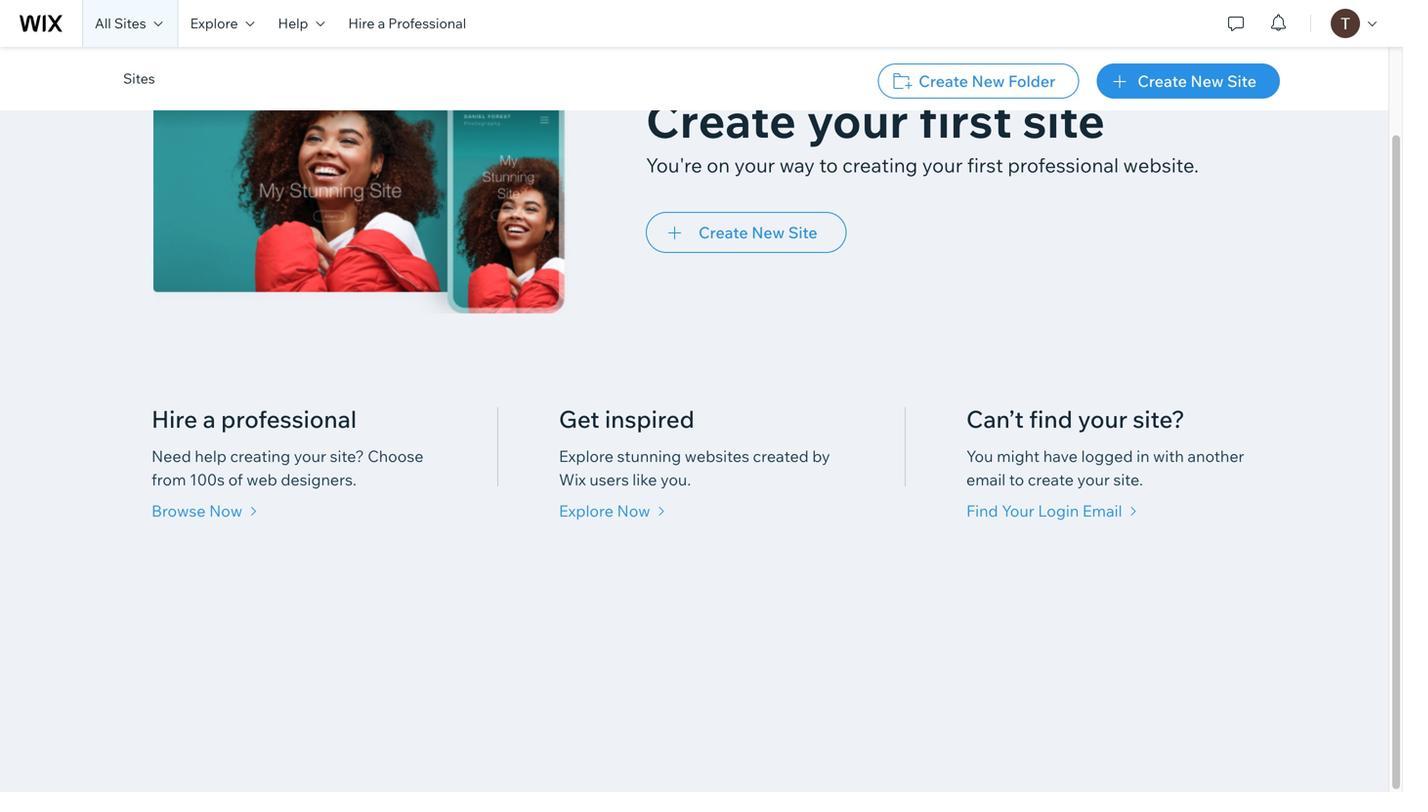 Task type: locate. For each thing, give the bounding box(es) containing it.
explore now
[[559, 501, 650, 521]]

professional
[[388, 15, 466, 32]]

create for leftmost create new site button
[[699, 223, 748, 242]]

2 vertical spatial explore
[[559, 501, 614, 521]]

create new folder
[[919, 71, 1056, 91]]

site? up with
[[1133, 405, 1185, 434]]

creating up web
[[230, 447, 290, 466]]

can't find your site?
[[966, 405, 1185, 434]]

stunning
[[617, 447, 681, 466]]

creating inside "need help creating your site? choose from 100s of web designers."
[[230, 447, 290, 466]]

1 vertical spatial site?
[[330, 447, 364, 466]]

explore down wix at the left bottom of page
[[559, 501, 614, 521]]

0 vertical spatial explore
[[190, 15, 238, 32]]

1 horizontal spatial new
[[972, 71, 1005, 91]]

explore up wix at the left bottom of page
[[559, 447, 614, 466]]

your down logged
[[1077, 470, 1110, 490]]

create
[[919, 71, 968, 91], [1138, 71, 1187, 91], [646, 90, 796, 150], [699, 223, 748, 242]]

1 vertical spatial professional
[[221, 405, 357, 434]]

0 vertical spatial hire
[[348, 15, 375, 32]]

1 horizontal spatial now
[[617, 501, 650, 521]]

choose
[[368, 447, 424, 466]]

0 horizontal spatial site
[[788, 223, 818, 242]]

create new folder button
[[878, 64, 1079, 99]]

sites
[[114, 15, 146, 32], [123, 70, 155, 87]]

1 horizontal spatial professional
[[1008, 153, 1119, 177]]

1 vertical spatial to
[[1009, 470, 1024, 490]]

1 horizontal spatial hire
[[348, 15, 375, 32]]

your
[[1002, 501, 1035, 521]]

site?
[[1133, 405, 1185, 434], [330, 447, 364, 466]]

0 horizontal spatial to
[[819, 153, 838, 177]]

0 vertical spatial a
[[378, 15, 385, 32]]

you're
[[646, 153, 702, 177]]

site for topmost create new site button
[[1227, 71, 1257, 91]]

all
[[95, 15, 111, 32]]

new down 'way'
[[752, 223, 785, 242]]

created
[[753, 447, 809, 466]]

0 horizontal spatial professional
[[221, 405, 357, 434]]

0 horizontal spatial creating
[[230, 447, 290, 466]]

creating right 'way'
[[842, 153, 918, 177]]

to right 'way'
[[819, 153, 838, 177]]

create down on
[[699, 223, 748, 242]]

now for a
[[209, 501, 243, 521]]

hire for hire a professional
[[348, 15, 375, 32]]

2 now from the left
[[617, 501, 650, 521]]

explore inside explore stunning websites created by wix users like you.
[[559, 447, 614, 466]]

create inside create your first site you're on your way to creating your first professional website.
[[646, 90, 796, 150]]

professional
[[1008, 153, 1119, 177], [221, 405, 357, 434]]

to inside you might have logged in with another email to create your site.
[[1009, 470, 1024, 490]]

site
[[1227, 71, 1257, 91], [788, 223, 818, 242]]

sites down all sites on the left top of page
[[123, 70, 155, 87]]

1 vertical spatial explore
[[559, 447, 614, 466]]

professional down site
[[1008, 153, 1119, 177]]

professional inside create your first site you're on your way to creating your first professional website.
[[1008, 153, 1119, 177]]

website.
[[1123, 153, 1199, 177]]

create left "folder"
[[919, 71, 968, 91]]

in
[[1137, 447, 1150, 466]]

0 vertical spatial create new site
[[1138, 71, 1257, 91]]

by
[[812, 447, 830, 466]]

first
[[919, 90, 1012, 150], [967, 153, 1003, 177]]

0 horizontal spatial now
[[209, 501, 243, 521]]

hire a professional
[[151, 405, 357, 434]]

to down might
[[1009, 470, 1024, 490]]

0 vertical spatial sites
[[114, 15, 146, 32]]

create up website.
[[1138, 71, 1187, 91]]

a
[[378, 15, 385, 32], [203, 405, 216, 434]]

1 horizontal spatial to
[[1009, 470, 1024, 490]]

hire right help button
[[348, 15, 375, 32]]

1 horizontal spatial creating
[[842, 153, 918, 177]]

a left the professional
[[378, 15, 385, 32]]

browse now
[[151, 501, 243, 521]]

hire a professional
[[348, 15, 466, 32]]

create your first site you're on your way to creating your first professional website.
[[646, 90, 1199, 177]]

0 vertical spatial professional
[[1008, 153, 1119, 177]]

your up designers.
[[294, 447, 326, 466]]

now down like
[[617, 501, 650, 521]]

2 horizontal spatial new
[[1191, 71, 1224, 91]]

create up on
[[646, 90, 796, 150]]

0 horizontal spatial site?
[[330, 447, 364, 466]]

create new site down 'way'
[[699, 223, 818, 242]]

to
[[819, 153, 838, 177], [1009, 470, 1024, 490]]

help
[[278, 15, 308, 32]]

explore stunning websites created by wix users like you.
[[559, 447, 830, 490]]

1 horizontal spatial site
[[1227, 71, 1257, 91]]

your
[[807, 90, 908, 150], [734, 153, 775, 177], [922, 153, 963, 177], [1078, 405, 1128, 434], [294, 447, 326, 466], [1077, 470, 1110, 490]]

creating inside create your first site you're on your way to creating your first professional website.
[[842, 153, 918, 177]]

on
[[707, 153, 730, 177]]

creating
[[842, 153, 918, 177], [230, 447, 290, 466]]

your inside you might have logged in with another email to create your site.
[[1077, 470, 1110, 490]]

1 vertical spatial a
[[203, 405, 216, 434]]

explore
[[190, 15, 238, 32], [559, 447, 614, 466], [559, 501, 614, 521]]

create new site
[[1138, 71, 1257, 91], [699, 223, 818, 242]]

explore left help
[[190, 15, 238, 32]]

create new site up website.
[[1138, 71, 1257, 91]]

to for your
[[819, 153, 838, 177]]

1 vertical spatial site
[[788, 223, 818, 242]]

1 vertical spatial creating
[[230, 447, 290, 466]]

new
[[972, 71, 1005, 91], [1191, 71, 1224, 91], [752, 223, 785, 242]]

0 horizontal spatial a
[[203, 405, 216, 434]]

sites right all
[[114, 15, 146, 32]]

0 horizontal spatial hire
[[151, 405, 198, 434]]

site? inside "need help creating your site? choose from 100s of web designers."
[[330, 447, 364, 466]]

your inside "need help creating your site? choose from 100s of web designers."
[[294, 447, 326, 466]]

get inspired
[[559, 405, 695, 434]]

1 horizontal spatial create new site
[[1138, 71, 1257, 91]]

designers.
[[281, 470, 357, 490]]

site? up designers.
[[330, 447, 364, 466]]

hire
[[348, 15, 375, 32], [151, 405, 198, 434]]

0 vertical spatial first
[[919, 90, 1012, 150]]

now
[[209, 501, 243, 521], [617, 501, 650, 521]]

now down the of
[[209, 501, 243, 521]]

might
[[997, 447, 1040, 466]]

1 now from the left
[[209, 501, 243, 521]]

create new site button up website.
[[1097, 64, 1280, 99]]

1 vertical spatial create new site button
[[646, 212, 847, 253]]

email
[[966, 470, 1006, 490]]

0 vertical spatial site?
[[1133, 405, 1185, 434]]

0 vertical spatial site
[[1227, 71, 1257, 91]]

browse
[[151, 501, 206, 521]]

professional up "need help creating your site? choose from 100s of web designers."
[[221, 405, 357, 434]]

1 vertical spatial hire
[[151, 405, 198, 434]]

0 vertical spatial to
[[819, 153, 838, 177]]

1 vertical spatial first
[[967, 153, 1003, 177]]

create new site button down on
[[646, 212, 847, 253]]

another
[[1188, 447, 1245, 466]]

need help creating your site? choose from 100s of web designers.
[[151, 447, 424, 490]]

create new site button
[[1097, 64, 1280, 99], [646, 212, 847, 253]]

1 horizontal spatial create new site button
[[1097, 64, 1280, 99]]

from
[[151, 470, 186, 490]]

your right on
[[734, 153, 775, 177]]

new up website.
[[1191, 71, 1224, 91]]

wix
[[559, 470, 586, 490]]

have
[[1043, 447, 1078, 466]]

to inside create your first site you're on your way to creating your first professional website.
[[819, 153, 838, 177]]

1 horizontal spatial a
[[378, 15, 385, 32]]

1 vertical spatial create new site
[[699, 223, 818, 242]]

site.
[[1113, 470, 1143, 490]]

0 vertical spatial creating
[[842, 153, 918, 177]]

a up help
[[203, 405, 216, 434]]

hire up need
[[151, 405, 198, 434]]

new left "folder"
[[972, 71, 1005, 91]]



Task type: vqa. For each thing, say whether or not it's contained in the screenshot.
site
yes



Task type: describe. For each thing, give the bounding box(es) containing it.
explore for explore
[[190, 15, 238, 32]]

way
[[780, 153, 815, 177]]

a for professional
[[203, 405, 216, 434]]

site
[[1023, 90, 1105, 150]]

users
[[590, 470, 629, 490]]

0 horizontal spatial create new site
[[699, 223, 818, 242]]

hire for hire a professional
[[151, 405, 198, 434]]

websites
[[685, 447, 749, 466]]

help
[[195, 447, 227, 466]]

find
[[1029, 405, 1073, 434]]

hire a professional link
[[337, 0, 478, 47]]

help button
[[266, 0, 337, 47]]

100s
[[190, 470, 225, 490]]

logged
[[1081, 447, 1133, 466]]

new inside button
[[972, 71, 1005, 91]]

you might have logged in with another email to create your site.
[[966, 447, 1245, 490]]

0 vertical spatial create new site button
[[1097, 64, 1280, 99]]

with
[[1153, 447, 1184, 466]]

create for create new folder button
[[919, 71, 968, 91]]

a for professional
[[378, 15, 385, 32]]

of
[[228, 470, 243, 490]]

1 horizontal spatial site?
[[1133, 405, 1185, 434]]

find
[[966, 501, 998, 521]]

0 horizontal spatial create new site button
[[646, 212, 847, 253]]

all sites
[[95, 15, 146, 32]]

email
[[1083, 501, 1122, 521]]

explore for explore now
[[559, 501, 614, 521]]

explore for explore stunning websites created by wix users like you.
[[559, 447, 614, 466]]

your up logged
[[1078, 405, 1128, 434]]

need
[[151, 447, 191, 466]]

now for inspired
[[617, 501, 650, 521]]

you.
[[661, 470, 691, 490]]

find your login email
[[966, 501, 1122, 521]]

your down create new folder button
[[922, 153, 963, 177]]

1 vertical spatial sites
[[123, 70, 155, 87]]

you
[[966, 447, 993, 466]]

create
[[1028, 470, 1074, 490]]

like
[[633, 470, 657, 490]]

folder
[[1008, 71, 1056, 91]]

0 horizontal spatial new
[[752, 223, 785, 242]]

login
[[1038, 501, 1079, 521]]

your up 'way'
[[807, 90, 908, 150]]

get
[[559, 405, 600, 434]]

to for might
[[1009, 470, 1024, 490]]

create your first site image
[[153, 62, 575, 314]]

web
[[246, 470, 277, 490]]

can't
[[966, 405, 1024, 434]]

inspired
[[605, 405, 695, 434]]

site for leftmost create new site button
[[788, 223, 818, 242]]

create for topmost create new site button
[[1138, 71, 1187, 91]]



